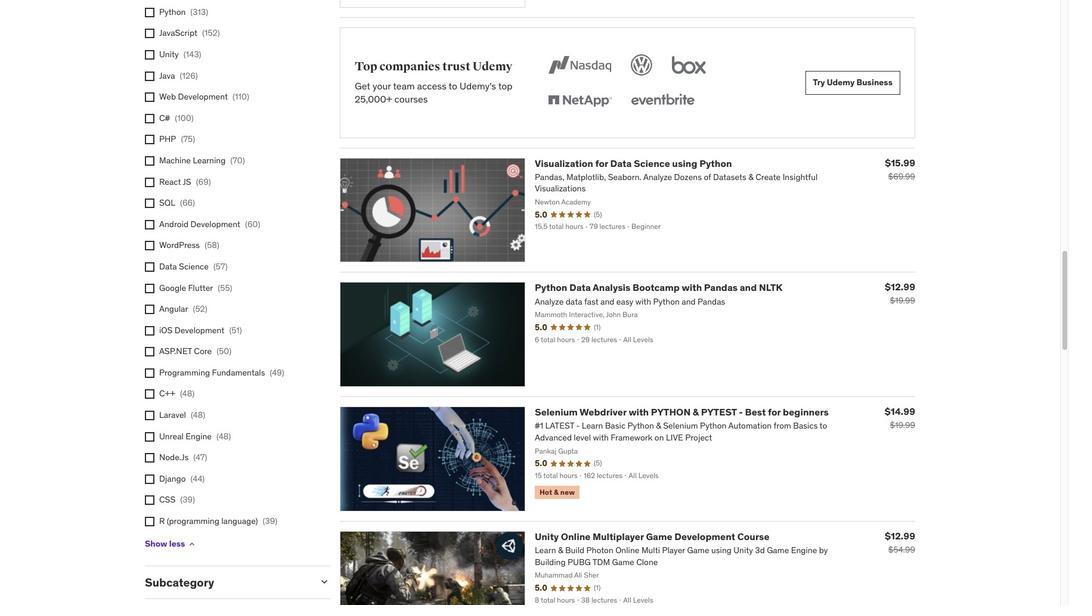 Task type: locate. For each thing, give the bounding box(es) containing it.
using
[[672, 157, 698, 169]]

xsmall image left laravel
[[145, 411, 154, 421]]

xsmall image left android
[[145, 220, 154, 229]]

7 xsmall image from the top
[[145, 305, 154, 314]]

0 vertical spatial $12.99
[[885, 281, 916, 293]]

and
[[740, 282, 757, 294]]

$15.99 $69.99
[[885, 157, 916, 182]]

3 xsmall image from the top
[[145, 114, 154, 123]]

xsmall image left the ios
[[145, 326, 154, 336]]

xsmall image for javascript
[[145, 29, 154, 38]]

2 horizontal spatial data
[[610, 157, 632, 169]]

science up 'google flutter (55)'
[[179, 261, 209, 272]]

top
[[498, 80, 513, 92]]

development down (126)
[[178, 91, 228, 102]]

(55)
[[218, 282, 232, 293]]

1 horizontal spatial unity
[[535, 531, 559, 543]]

(48) up engine
[[191, 410, 205, 421]]

(66)
[[180, 198, 195, 208]]

data left 'analysis'
[[570, 282, 591, 294]]

top companies trust udemy get your team access to udemy's top 25,000+ courses
[[355, 59, 513, 105]]

udemy inside the top companies trust udemy get your team access to udemy's top 25,000+ courses
[[473, 59, 513, 74]]

(47)
[[193, 452, 207, 463]]

with left "python"
[[629, 406, 649, 418]]

xsmall image for ios
[[145, 326, 154, 336]]

$19.99
[[890, 295, 916, 306], [890, 420, 916, 431]]

xsmall image for unity
[[145, 50, 154, 60]]

xsmall image left data science (57)
[[145, 262, 154, 272]]

(48) right engine
[[217, 431, 231, 442]]

selenium webdriver with python & pytest - best for beginners link
[[535, 406, 829, 418]]

0 vertical spatial python
[[159, 6, 186, 17]]

5 xsmall image from the top
[[145, 156, 154, 166]]

xsmall image for node.js
[[145, 453, 154, 463]]

(39) right language)
[[263, 516, 278, 527]]

udemy up top
[[473, 59, 513, 74]]

(58)
[[205, 240, 219, 251]]

xsmall image left php in the top of the page
[[145, 135, 154, 145]]

science
[[634, 157, 670, 169], [179, 261, 209, 272]]

xsmall image
[[145, 50, 154, 60], [145, 71, 154, 81], [145, 93, 154, 102], [145, 177, 154, 187], [145, 199, 154, 208], [145, 220, 154, 229], [145, 241, 154, 251], [145, 262, 154, 272], [145, 326, 154, 336], [145, 347, 154, 357], [145, 390, 154, 399], [145, 453, 154, 463], [145, 517, 154, 527], [187, 540, 197, 549]]

1 horizontal spatial (39)
[[263, 516, 278, 527]]

development down (52)
[[175, 325, 224, 336]]

0 horizontal spatial python
[[159, 6, 186, 17]]

google
[[159, 282, 186, 293]]

xsmall image for web
[[145, 93, 154, 102]]

xsmall image left python (313)
[[145, 8, 154, 17]]

12 xsmall image from the top
[[145, 496, 154, 505]]

unity online multiplayer game development course
[[535, 531, 770, 543]]

show
[[145, 539, 167, 549]]

xsmall image left css
[[145, 496, 154, 505]]

1 vertical spatial data
[[159, 261, 177, 272]]

show less button
[[145, 532, 197, 556]]

9 xsmall image from the top
[[145, 411, 154, 421]]

xsmall image left unity (143)
[[145, 50, 154, 60]]

python (313)
[[159, 6, 208, 17]]

(69)
[[196, 176, 211, 187]]

language)
[[221, 516, 258, 527]]

xsmall image left machine
[[145, 156, 154, 166]]

1 vertical spatial for
[[768, 406, 781, 418]]

(126)
[[180, 70, 198, 81]]

0 vertical spatial for
[[596, 157, 608, 169]]

0 horizontal spatial (39)
[[180, 495, 195, 505]]

1 xsmall image from the top
[[145, 8, 154, 17]]

udemy right 'try'
[[827, 77, 855, 88]]

1 $19.99 from the top
[[890, 295, 916, 306]]

1 horizontal spatial udemy
[[827, 77, 855, 88]]

$19.99 inside the $14.99 $19.99
[[890, 420, 916, 431]]

$12.99
[[885, 281, 916, 293], [885, 530, 916, 542]]

1 vertical spatial (48)
[[191, 410, 205, 421]]

xsmall image left node.js
[[145, 453, 154, 463]]

xsmall image inside show less button
[[187, 540, 197, 549]]

unity up java
[[159, 49, 179, 60]]

course
[[738, 531, 770, 543]]

(51)
[[229, 325, 242, 336]]

r (programming language) (39)
[[159, 516, 278, 527]]

(48) for laravel (48)
[[191, 410, 205, 421]]

c#
[[159, 113, 170, 123]]

subcategory
[[145, 575, 214, 590]]

try udemy business
[[813, 77, 893, 88]]

visualization for data science using python link
[[535, 157, 732, 169]]

unity left online
[[535, 531, 559, 543]]

development for web development
[[178, 91, 228, 102]]

science left using
[[634, 157, 670, 169]]

1 $12.99 from the top
[[885, 281, 916, 293]]

unity (143)
[[159, 49, 201, 60]]

1 vertical spatial $19.99
[[890, 420, 916, 431]]

0 vertical spatial data
[[610, 157, 632, 169]]

data right visualization
[[610, 157, 632, 169]]

development for android development
[[191, 219, 240, 229]]

nltk
[[759, 282, 783, 294]]

get
[[355, 80, 370, 92]]

$12.99 $54.99
[[885, 530, 916, 555]]

(143)
[[184, 49, 201, 60]]

data up google
[[159, 261, 177, 272]]

0 vertical spatial with
[[682, 282, 702, 294]]

php
[[159, 134, 176, 145]]

0 horizontal spatial data
[[159, 261, 177, 272]]

1 horizontal spatial for
[[768, 406, 781, 418]]

2 horizontal spatial python
[[700, 157, 732, 169]]

selenium webdriver with python & pytest - best for beginners
[[535, 406, 829, 418]]

1 vertical spatial unity
[[535, 531, 559, 543]]

unreal
[[159, 431, 184, 442]]

xsmall image left 'c#'
[[145, 114, 154, 123]]

nasdaq image
[[546, 52, 614, 78]]

0 vertical spatial unity
[[159, 49, 179, 60]]

xsmall image right less at the bottom left of page
[[187, 540, 197, 549]]

for right best
[[768, 406, 781, 418]]

team
[[393, 80, 415, 92]]

2 $19.99 from the top
[[890, 420, 916, 431]]

xsmall image left "programming"
[[145, 369, 154, 378]]

django
[[159, 473, 186, 484]]

(39) right css
[[180, 495, 195, 505]]

development
[[178, 91, 228, 102], [191, 219, 240, 229], [175, 325, 224, 336], [675, 531, 736, 543]]

bootcamp
[[633, 282, 680, 294]]

js
[[183, 176, 191, 187]]

xsmall image for programming
[[145, 369, 154, 378]]

1 vertical spatial science
[[179, 261, 209, 272]]

java (126)
[[159, 70, 198, 81]]

development up the (58)
[[191, 219, 240, 229]]

javascript (152)
[[159, 28, 220, 38]]

try
[[813, 77, 825, 88]]

your
[[373, 80, 391, 92]]

$14.99
[[885, 406, 916, 418]]

xsmall image left java
[[145, 71, 154, 81]]

0 vertical spatial udemy
[[473, 59, 513, 74]]

less
[[169, 539, 185, 549]]

0 vertical spatial science
[[634, 157, 670, 169]]

laravel (48)
[[159, 410, 205, 421]]

android
[[159, 219, 189, 229]]

visualization for data science using python
[[535, 157, 732, 169]]

10 xsmall image from the top
[[145, 432, 154, 442]]

2 vertical spatial python
[[535, 282, 568, 294]]

xsmall image for google
[[145, 284, 154, 293]]

1 horizontal spatial data
[[570, 282, 591, 294]]

0 horizontal spatial unity
[[159, 49, 179, 60]]

xsmall image left web
[[145, 93, 154, 102]]

xsmall image left sql
[[145, 199, 154, 208]]

11 xsmall image from the top
[[145, 475, 154, 484]]

0 vertical spatial (48)
[[180, 389, 195, 399]]

0 horizontal spatial udemy
[[473, 59, 513, 74]]

1 vertical spatial with
[[629, 406, 649, 418]]

unity for unity (143)
[[159, 49, 179, 60]]

(57)
[[213, 261, 228, 272]]

4 xsmall image from the top
[[145, 135, 154, 145]]

xsmall image left unreal
[[145, 432, 154, 442]]

data
[[610, 157, 632, 169], [159, 261, 177, 272], [570, 282, 591, 294]]

2 xsmall image from the top
[[145, 29, 154, 38]]

xsmall image left angular
[[145, 305, 154, 314]]

wordpress (58)
[[159, 240, 219, 251]]

1 horizontal spatial python
[[535, 282, 568, 294]]

0 vertical spatial $19.99
[[890, 295, 916, 306]]

xsmall image for python
[[145, 8, 154, 17]]

xsmall image left asp.net on the left of page
[[145, 347, 154, 357]]

top
[[355, 59, 377, 74]]

xsmall image left google
[[145, 284, 154, 293]]

6 xsmall image from the top
[[145, 284, 154, 293]]

for right visualization
[[596, 157, 608, 169]]

eventbrite image
[[629, 87, 697, 114]]

xsmall image left django
[[145, 475, 154, 484]]

$54.99
[[889, 545, 916, 555]]

xsmall image left react
[[145, 177, 154, 187]]

flutter
[[188, 282, 213, 293]]

with
[[682, 282, 702, 294], [629, 406, 649, 418]]

0 horizontal spatial with
[[629, 406, 649, 418]]

1 vertical spatial $12.99
[[885, 530, 916, 542]]

xsmall image left the wordpress
[[145, 241, 154, 251]]

business
[[857, 77, 893, 88]]

react
[[159, 176, 181, 187]]

xsmall image left javascript
[[145, 29, 154, 38]]

with left the pandas
[[682, 282, 702, 294]]

python for python data analysis bootcamp with pandas and nltk
[[535, 282, 568, 294]]

8 xsmall image from the top
[[145, 369, 154, 378]]

visualization
[[535, 157, 593, 169]]

(48) right c++
[[180, 389, 195, 399]]

beginners
[[783, 406, 829, 418]]

css
[[159, 495, 176, 505]]

$19.99 inside $12.99 $19.99
[[890, 295, 916, 306]]

python
[[159, 6, 186, 17], [700, 157, 732, 169], [535, 282, 568, 294]]

programming fundamentals (49)
[[159, 367, 284, 378]]

1 vertical spatial python
[[700, 157, 732, 169]]

netapp image
[[546, 87, 614, 114]]

box image
[[669, 52, 709, 78]]

$15.99
[[885, 157, 916, 168]]

xsmall image left r
[[145, 517, 154, 527]]

xsmall image left c++
[[145, 390, 154, 399]]

2 $12.99 from the top
[[885, 530, 916, 542]]

to
[[449, 80, 457, 92]]

web
[[159, 91, 176, 102]]

(75)
[[181, 134, 195, 145]]

xsmall image
[[145, 8, 154, 17], [145, 29, 154, 38], [145, 114, 154, 123], [145, 135, 154, 145], [145, 156, 154, 166], [145, 284, 154, 293], [145, 305, 154, 314], [145, 369, 154, 378], [145, 411, 154, 421], [145, 432, 154, 442], [145, 475, 154, 484], [145, 496, 154, 505]]

xsmall image for sql
[[145, 199, 154, 208]]

(49)
[[270, 367, 284, 378]]



Task type: describe. For each thing, give the bounding box(es) containing it.
try udemy business link
[[806, 71, 901, 95]]

best
[[745, 406, 766, 418]]

react js (69)
[[159, 176, 211, 187]]

0 vertical spatial (39)
[[180, 495, 195, 505]]

analysis
[[593, 282, 631, 294]]

xsmall image for react
[[145, 177, 154, 187]]

c++ (48)
[[159, 389, 195, 399]]

subcategory button
[[145, 575, 309, 590]]

0 horizontal spatial for
[[596, 157, 608, 169]]

xsmall image for asp.net
[[145, 347, 154, 357]]

angular (52)
[[159, 304, 207, 314]]

machine
[[159, 155, 191, 166]]

trust
[[443, 59, 471, 74]]

game
[[646, 531, 673, 543]]

python for python (313)
[[159, 6, 186, 17]]

python data analysis bootcamp with pandas and nltk
[[535, 282, 783, 294]]

xsmall image for r
[[145, 517, 154, 527]]

web development (110)
[[159, 91, 249, 102]]

node.js
[[159, 452, 189, 463]]

xsmall image for django
[[145, 475, 154, 484]]

google flutter (55)
[[159, 282, 232, 293]]

asp.net
[[159, 346, 192, 357]]

2 vertical spatial (48)
[[217, 431, 231, 442]]

(44)
[[191, 473, 205, 484]]

$12.99 for unity online multiplayer game development course
[[885, 530, 916, 542]]

development right game
[[675, 531, 736, 543]]

xsmall image for android
[[145, 220, 154, 229]]

programming
[[159, 367, 210, 378]]

javascript
[[159, 28, 197, 38]]

online
[[561, 531, 591, 543]]

xsmall image for c++
[[145, 390, 154, 399]]

companies
[[380, 59, 440, 74]]

c# (100)
[[159, 113, 194, 123]]

data science (57)
[[159, 261, 228, 272]]

unreal engine (48)
[[159, 431, 231, 442]]

pandas
[[704, 282, 738, 294]]

laravel
[[159, 410, 186, 421]]

pytest
[[701, 406, 737, 418]]

(100)
[[175, 113, 194, 123]]

development for ios development
[[175, 325, 224, 336]]

unity for unity online multiplayer game development course
[[535, 531, 559, 543]]

(50)
[[217, 346, 232, 357]]

(48) for c++ (48)
[[180, 389, 195, 399]]

(60)
[[245, 219, 260, 229]]

java
[[159, 70, 175, 81]]

$12.99 $19.99
[[885, 281, 916, 306]]

python data analysis bootcamp with pandas and nltk link
[[535, 282, 783, 294]]

-
[[739, 406, 743, 418]]

courses
[[395, 93, 428, 105]]

(110)
[[233, 91, 249, 102]]

node.js (47)
[[159, 452, 207, 463]]

$19.99 for $12.99
[[890, 295, 916, 306]]

show less
[[145, 539, 185, 549]]

c++
[[159, 389, 175, 399]]

xsmall image for unreal
[[145, 432, 154, 442]]

selenium
[[535, 406, 578, 418]]

xsmall image for c#
[[145, 114, 154, 123]]

xsmall image for laravel
[[145, 411, 154, 421]]

$69.99
[[888, 171, 916, 182]]

ios development (51)
[[159, 325, 242, 336]]

xsmall image for php
[[145, 135, 154, 145]]

$12.99 for python data analysis bootcamp with pandas and nltk
[[885, 281, 916, 293]]

(152)
[[202, 28, 220, 38]]

1 horizontal spatial with
[[682, 282, 702, 294]]

learning
[[193, 155, 226, 166]]

core
[[194, 346, 212, 357]]

25,000+
[[355, 93, 392, 105]]

php (75)
[[159, 134, 195, 145]]

r
[[159, 516, 165, 527]]

android development (60)
[[159, 219, 260, 229]]

multiplayer
[[593, 531, 644, 543]]

&
[[693, 406, 699, 418]]

1 vertical spatial (39)
[[263, 516, 278, 527]]

xsmall image for wordpress
[[145, 241, 154, 251]]

xsmall image for css
[[145, 496, 154, 505]]

$19.99 for $14.99
[[890, 420, 916, 431]]

unity online multiplayer game development course link
[[535, 531, 770, 543]]

sql (66)
[[159, 198, 195, 208]]

(52)
[[193, 304, 207, 314]]

sql
[[159, 198, 175, 208]]

small image
[[319, 576, 330, 588]]

xsmall image for angular
[[145, 305, 154, 314]]

1 vertical spatial udemy
[[827, 77, 855, 88]]

django (44)
[[159, 473, 205, 484]]

xsmall image for machine
[[145, 156, 154, 166]]

fundamentals
[[212, 367, 265, 378]]

(programming
[[167, 516, 219, 527]]

(70)
[[230, 155, 245, 166]]

engine
[[186, 431, 212, 442]]

python
[[651, 406, 691, 418]]

0 horizontal spatial science
[[179, 261, 209, 272]]

machine learning (70)
[[159, 155, 245, 166]]

xsmall image for java
[[145, 71, 154, 81]]

volkswagen image
[[629, 52, 655, 78]]

access
[[417, 80, 447, 92]]

xsmall image for data
[[145, 262, 154, 272]]

2 vertical spatial data
[[570, 282, 591, 294]]

1 horizontal spatial science
[[634, 157, 670, 169]]

udemy's
[[460, 80, 496, 92]]

angular
[[159, 304, 188, 314]]

asp.net core (50)
[[159, 346, 232, 357]]



Task type: vqa. For each thing, say whether or not it's contained in the screenshot.
'Management' inside Management Skills Training for New & Experienced Managers
no



